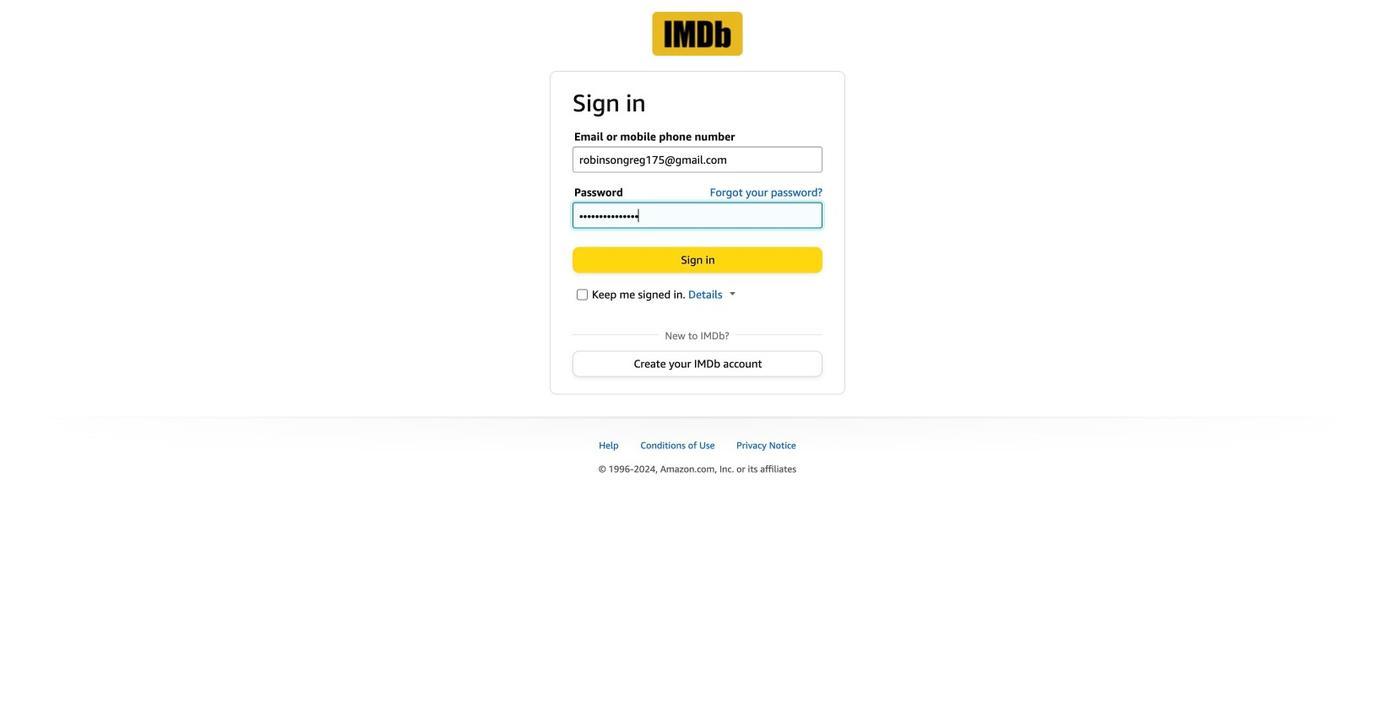 Task type: vqa. For each thing, say whether or not it's contained in the screenshot.
submit
yes



Task type: locate. For each thing, give the bounding box(es) containing it.
None password field
[[573, 202, 823, 229]]

imdb.com logo image
[[652, 12, 743, 56]]

None submit
[[573, 248, 822, 272]]

None checkbox
[[577, 289, 588, 300]]

None email field
[[573, 147, 823, 173]]



Task type: describe. For each thing, give the bounding box(es) containing it.
popover image
[[730, 292, 736, 297]]



